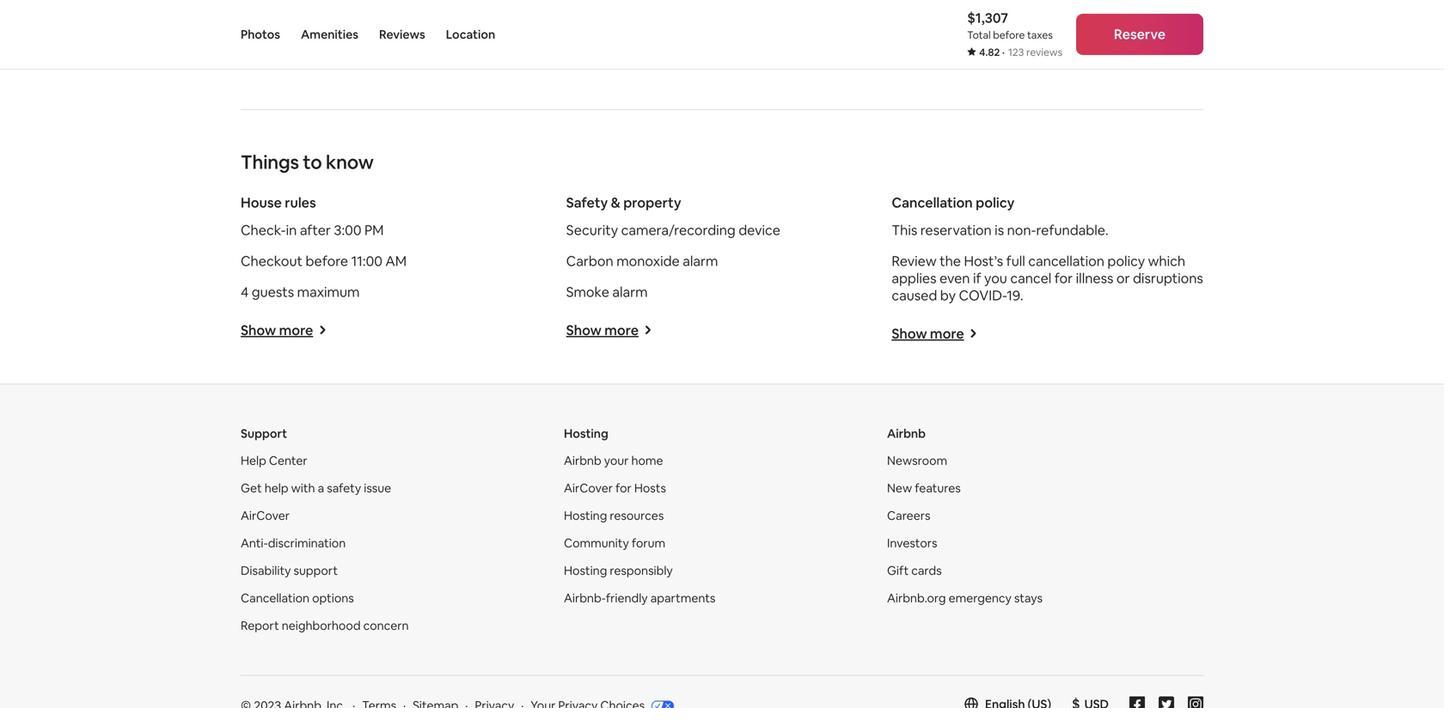 Task type: describe. For each thing, give the bounding box(es) containing it.
19.
[[1007, 287, 1024, 304]]

disruptions
[[1134, 270, 1204, 287]]

or
[[1117, 270, 1131, 287]]

reviews
[[379, 27, 426, 42]]

gift
[[888, 563, 909, 579]]

pm
[[365, 221, 384, 239]]

features
[[915, 481, 961, 496]]

2 horizontal spatial show more
[[892, 325, 965, 343]]

in
[[286, 221, 297, 239]]

hosting responsibly link
[[564, 563, 673, 579]]

neighborhood
[[282, 618, 361, 634]]

caused
[[892, 287, 938, 304]]

amenities
[[301, 27, 359, 42]]

airbnb for airbnb your home
[[564, 453, 602, 469]]

check-in after 3:00 pm
[[241, 221, 384, 239]]

safety
[[567, 194, 608, 211]]

issue
[[364, 481, 392, 496]]

reservation
[[921, 221, 992, 239]]

discrimination
[[268, 536, 346, 551]]

anti-discrimination link
[[241, 536, 346, 551]]

help
[[241, 453, 267, 469]]

3:00
[[334, 221, 362, 239]]

11:00
[[351, 252, 383, 270]]

support
[[241, 426, 287, 442]]

airbnb your home
[[564, 453, 664, 469]]

cancellation policy
[[892, 194, 1015, 211]]

covid-
[[959, 287, 1007, 304]]

policy inside 'review the host's full cancellation policy which applies even if you cancel for illness or disruptions caused by covid-19.'
[[1108, 252, 1146, 270]]

aircover for aircover for hosts
[[564, 481, 613, 496]]

hosting for hosting resources
[[564, 508, 608, 524]]

guests
[[252, 283, 294, 301]]

aircover for hosts
[[564, 481, 667, 496]]

navigate to twitter image
[[1159, 697, 1175, 709]]

center
[[269, 453, 308, 469]]

camera/recording
[[622, 221, 736, 239]]

more for alarm
[[605, 322, 639, 339]]

report
[[241, 618, 279, 634]]

smoke
[[567, 283, 610, 301]]

hosting responsibly
[[564, 563, 673, 579]]

which
[[1149, 252, 1186, 270]]

hosts
[[502, 28, 536, 45]]

0 horizontal spatial before
[[306, 252, 348, 270]]

taxes
[[1028, 28, 1053, 42]]

newsroom link
[[888, 453, 948, 469]]

0 vertical spatial policy
[[976, 194, 1015, 211]]

who
[[539, 28, 566, 45]]

review the host's full cancellation policy which applies even if you cancel for illness or disruptions caused by covid-19.
[[892, 252, 1204, 304]]

non-
[[1008, 221, 1037, 239]]

show more button for guests
[[241, 322, 327, 339]]

investors link
[[888, 536, 938, 551]]

4.82 · 123 reviews
[[980, 46, 1063, 59]]

community
[[564, 536, 629, 551]]

hosting for hosting responsibly
[[564, 563, 608, 579]]

airbnb-friendly apartments link
[[564, 591, 716, 606]]

reserve button
[[1077, 14, 1204, 55]]

airbnb-
[[564, 591, 606, 606]]

smoke alarm
[[567, 283, 648, 301]]

help
[[265, 481, 289, 496]]

property
[[624, 194, 682, 211]]

safety & property
[[567, 194, 682, 211]]

navigate to facebook image
[[1130, 697, 1146, 709]]

investors
[[888, 536, 938, 551]]

to inside superhosts are experienced, highly rated hosts who are committed to providing great stays for guests.
[[315, 49, 329, 66]]

house rules
[[241, 194, 316, 211]]

$1,307 total before taxes
[[968, 9, 1053, 42]]

airbnb.org
[[888, 591, 947, 606]]

airbnb for airbnb
[[888, 426, 926, 442]]

applies
[[892, 270, 937, 287]]

1 horizontal spatial for
[[616, 481, 632, 496]]

1 vertical spatial alarm
[[613, 283, 648, 301]]

security camera/recording device
[[567, 221, 781, 239]]

host's
[[965, 252, 1004, 270]]

cancellation for cancellation policy
[[892, 194, 973, 211]]

show more button for alarm
[[567, 322, 653, 339]]

carbon
[[567, 252, 614, 270]]

careers
[[888, 508, 931, 524]]

before inside $1,307 total before taxes
[[994, 28, 1026, 42]]

new features link
[[888, 481, 961, 496]]

maximum
[[297, 283, 360, 301]]

1 vertical spatial to
[[303, 150, 322, 175]]

2 horizontal spatial show more button
[[892, 325, 978, 343]]

amenities button
[[301, 0, 359, 69]]

careers link
[[888, 508, 931, 524]]

get help with a safety issue
[[241, 481, 392, 496]]

you
[[985, 270, 1008, 287]]

get help with a safety issue link
[[241, 481, 392, 496]]

options
[[312, 591, 354, 606]]

safety
[[327, 481, 361, 496]]

disability support link
[[241, 563, 338, 579]]

things to know
[[241, 150, 374, 175]]

airbnb.org emergency stays link
[[888, 591, 1043, 606]]

stays inside superhosts are experienced, highly rated hosts who are committed to providing great stays for guests.
[[432, 49, 464, 66]]

forum
[[632, 536, 666, 551]]

committed
[[241, 49, 312, 66]]

gift cards
[[888, 563, 942, 579]]

the
[[940, 252, 962, 270]]

$1,307
[[968, 9, 1009, 27]]

for inside superhosts are experienced, highly rated hosts who are committed to providing great stays for guests.
[[467, 49, 486, 66]]

guests.
[[489, 49, 534, 66]]

responsibly
[[610, 563, 673, 579]]

airbnb your home link
[[564, 453, 664, 469]]



Task type: locate. For each thing, give the bounding box(es) containing it.
1 vertical spatial cancellation
[[241, 591, 310, 606]]

this
[[892, 221, 918, 239]]

show more for alarm
[[567, 322, 639, 339]]

for
[[467, 49, 486, 66], [1055, 270, 1074, 287], [616, 481, 632, 496]]

show
[[241, 322, 276, 339], [567, 322, 602, 339], [892, 325, 928, 343]]

1 vertical spatial airbnb
[[564, 453, 602, 469]]

are up providing
[[315, 28, 335, 45]]

1 horizontal spatial policy
[[1108, 252, 1146, 270]]

show more button
[[241, 322, 327, 339], [567, 322, 653, 339], [892, 325, 978, 343]]

1 horizontal spatial cancellation
[[892, 194, 973, 211]]

to
[[315, 49, 329, 66], [303, 150, 322, 175]]

device
[[739, 221, 781, 239]]

aircover link
[[241, 508, 290, 524]]

cancellation up reservation
[[892, 194, 973, 211]]

2 horizontal spatial for
[[1055, 270, 1074, 287]]

checkout before 11:00 am
[[241, 252, 407, 270]]

this reservation is non-refundable.
[[892, 221, 1109, 239]]

0 vertical spatial aircover
[[564, 481, 613, 496]]

disability
[[241, 563, 291, 579]]

0 horizontal spatial more
[[279, 322, 313, 339]]

to left know
[[303, 150, 322, 175]]

123
[[1009, 46, 1025, 59]]

1 vertical spatial stays
[[1015, 591, 1043, 606]]

2 horizontal spatial show
[[892, 325, 928, 343]]

house
[[241, 194, 282, 211]]

2 hosting from the top
[[564, 508, 608, 524]]

aircover
[[564, 481, 613, 496], [241, 508, 290, 524]]

2 horizontal spatial more
[[931, 325, 965, 343]]

a
[[318, 481, 324, 496]]

show more down the guests
[[241, 322, 313, 339]]

0 horizontal spatial aircover
[[241, 508, 290, 524]]

help center link
[[241, 453, 308, 469]]

before
[[994, 28, 1026, 42], [306, 252, 348, 270]]

show more down caused
[[892, 325, 965, 343]]

cancellation options link
[[241, 591, 354, 606]]

anti-discrimination
[[241, 536, 346, 551]]

hosting for hosting
[[564, 426, 609, 442]]

for left illness
[[1055, 270, 1074, 287]]

reviews button
[[379, 0, 426, 69]]

cancellation
[[892, 194, 973, 211], [241, 591, 310, 606]]

for left hosts
[[616, 481, 632, 496]]

to down amenities
[[315, 49, 329, 66]]

0 horizontal spatial stays
[[432, 49, 464, 66]]

more
[[279, 322, 313, 339], [605, 322, 639, 339], [931, 325, 965, 343]]

hosting up airbnb your home link
[[564, 426, 609, 442]]

0 vertical spatial airbnb
[[888, 426, 926, 442]]

0 vertical spatial cancellation
[[892, 194, 973, 211]]

0 horizontal spatial show
[[241, 322, 276, 339]]

1 vertical spatial policy
[[1108, 252, 1146, 270]]

3 hosting from the top
[[564, 563, 608, 579]]

community forum
[[564, 536, 666, 551]]

great
[[395, 49, 429, 66]]

show more button down smoke alarm
[[567, 322, 653, 339]]

airbnb left "your"
[[564, 453, 602, 469]]

cancel
[[1011, 270, 1052, 287]]

stays down highly
[[432, 49, 464, 66]]

0 horizontal spatial are
[[315, 28, 335, 45]]

alarm down the carbon monoxide alarm
[[613, 283, 648, 301]]

show down 4
[[241, 322, 276, 339]]

0 vertical spatial hosting
[[564, 426, 609, 442]]

0 horizontal spatial airbnb
[[564, 453, 602, 469]]

0 vertical spatial for
[[467, 49, 486, 66]]

check-
[[241, 221, 286, 239]]

1 horizontal spatial are
[[569, 28, 589, 45]]

aircover down airbnb your home link
[[564, 481, 613, 496]]

show more for guests
[[241, 322, 313, 339]]

0 vertical spatial to
[[315, 49, 329, 66]]

&
[[611, 194, 621, 211]]

show more button down by
[[892, 325, 978, 343]]

superhosts are experienced, highly rated hosts who are committed to providing great stays for guests.
[[241, 28, 589, 66]]

1 are from the left
[[315, 28, 335, 45]]

show down caused
[[892, 325, 928, 343]]

0 horizontal spatial alarm
[[613, 283, 648, 301]]

more for guests
[[279, 322, 313, 339]]

before up ·
[[994, 28, 1026, 42]]

show more button down the guests
[[241, 322, 327, 339]]

for inside 'review the host's full cancellation policy which applies even if you cancel for illness or disruptions caused by covid-19.'
[[1055, 270, 1074, 287]]

resources
[[610, 508, 664, 524]]

0 horizontal spatial cancellation
[[241, 591, 310, 606]]

1 horizontal spatial alarm
[[683, 252, 719, 270]]

rated
[[465, 28, 499, 45]]

after
[[300, 221, 331, 239]]

things
[[241, 150, 299, 175]]

help center
[[241, 453, 308, 469]]

show for 4
[[241, 322, 276, 339]]

1 horizontal spatial show more button
[[567, 322, 653, 339]]

2 vertical spatial for
[[616, 481, 632, 496]]

photos button
[[241, 0, 280, 69]]

new
[[888, 481, 913, 496]]

by
[[941, 287, 956, 304]]

hosting up community
[[564, 508, 608, 524]]

alarm down camera/recording
[[683, 252, 719, 270]]

refundable.
[[1037, 221, 1109, 239]]

1 hosting from the top
[[564, 426, 609, 442]]

for down rated
[[467, 49, 486, 66]]

airbnb
[[888, 426, 926, 442], [564, 453, 602, 469]]

apartments
[[651, 591, 716, 606]]

are right the who
[[569, 28, 589, 45]]

1 vertical spatial aircover
[[241, 508, 290, 524]]

0 horizontal spatial for
[[467, 49, 486, 66]]

carbon monoxide alarm
[[567, 252, 719, 270]]

0 vertical spatial before
[[994, 28, 1026, 42]]

hosts
[[635, 481, 667, 496]]

photos
[[241, 27, 280, 42]]

airbnb up newsroom
[[888, 426, 926, 442]]

1 horizontal spatial more
[[605, 322, 639, 339]]

emergency
[[949, 591, 1012, 606]]

reviews
[[1027, 46, 1063, 59]]

illness
[[1077, 270, 1114, 287]]

0 horizontal spatial policy
[[976, 194, 1015, 211]]

cancellation for cancellation options
[[241, 591, 310, 606]]

hosting resources
[[564, 508, 664, 524]]

0 horizontal spatial show more button
[[241, 322, 327, 339]]

newsroom
[[888, 453, 948, 469]]

2 vertical spatial hosting
[[564, 563, 608, 579]]

show more
[[241, 322, 313, 339], [567, 322, 639, 339], [892, 325, 965, 343]]

cards
[[912, 563, 942, 579]]

1 horizontal spatial before
[[994, 28, 1026, 42]]

1 vertical spatial hosting
[[564, 508, 608, 524]]

show more down smoke alarm
[[567, 322, 639, 339]]

checkout
[[241, 252, 303, 270]]

anti-
[[241, 536, 268, 551]]

total
[[968, 28, 991, 42]]

location button
[[446, 0, 496, 69]]

more down 4 guests maximum
[[279, 322, 313, 339]]

know
[[326, 150, 374, 175]]

aircover up 'anti-'
[[241, 508, 290, 524]]

before up maximum
[[306, 252, 348, 270]]

1 horizontal spatial stays
[[1015, 591, 1043, 606]]

friendly
[[606, 591, 648, 606]]

0 vertical spatial stays
[[432, 49, 464, 66]]

stays
[[432, 49, 464, 66], [1015, 591, 1043, 606]]

more down smoke alarm
[[605, 322, 639, 339]]

navigate to instagram image
[[1189, 697, 1204, 709]]

hosting
[[564, 426, 609, 442], [564, 508, 608, 524], [564, 563, 608, 579]]

0 vertical spatial alarm
[[683, 252, 719, 270]]

1 horizontal spatial aircover
[[564, 481, 613, 496]]

2 are from the left
[[569, 28, 589, 45]]

community forum link
[[564, 536, 666, 551]]

1 horizontal spatial airbnb
[[888, 426, 926, 442]]

1 vertical spatial before
[[306, 252, 348, 270]]

aircover for aircover link
[[241, 508, 290, 524]]

superhosts
[[241, 28, 312, 45]]

policy left which
[[1108, 252, 1146, 270]]

review
[[892, 252, 937, 270]]

stays right emergency
[[1015, 591, 1043, 606]]

show for smoke
[[567, 322, 602, 339]]

security
[[567, 221, 619, 239]]

report neighborhood concern link
[[241, 618, 409, 634]]

cancellation down disability
[[241, 591, 310, 606]]

highly
[[424, 28, 462, 45]]

reserve
[[1115, 25, 1166, 43]]

more down by
[[931, 325, 965, 343]]

1 vertical spatial for
[[1055, 270, 1074, 287]]

cancellation
[[1029, 252, 1105, 270]]

your
[[604, 453, 629, 469]]

hosting up airbnb-
[[564, 563, 608, 579]]

location
[[446, 27, 496, 42]]

policy up is
[[976, 194, 1015, 211]]

am
[[386, 252, 407, 270]]

1 horizontal spatial show more
[[567, 322, 639, 339]]

1 horizontal spatial show
[[567, 322, 602, 339]]

0 horizontal spatial show more
[[241, 322, 313, 339]]

show down smoke
[[567, 322, 602, 339]]



Task type: vqa. For each thing, say whether or not it's contained in the screenshot.
Hosting resources's Hosting
yes



